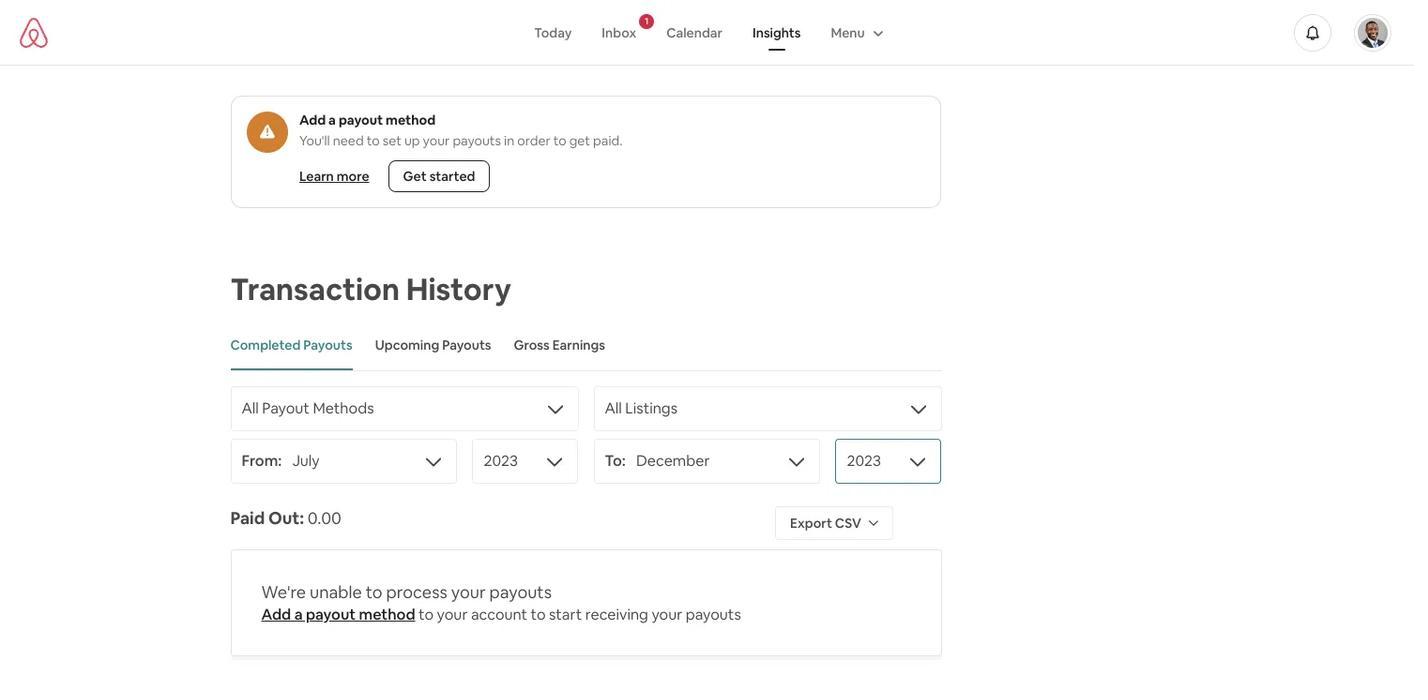 Task type: locate. For each thing, give the bounding box(es) containing it.
0 horizontal spatial add
[[261, 605, 291, 625]]

export
[[790, 515, 832, 532]]

payout
[[338, 112, 383, 129], [306, 605, 356, 625]]

method
[[385, 112, 435, 129], [359, 605, 415, 625]]

account
[[471, 605, 527, 625]]

completed payouts
[[230, 337, 353, 354]]

1
[[645, 15, 649, 27]]

tab list
[[230, 322, 942, 372]]

1 horizontal spatial add
[[299, 112, 325, 129]]

gross
[[514, 337, 550, 354]]

paid out : 0.00
[[230, 508, 342, 529]]

start
[[549, 605, 582, 625]]

1 vertical spatial payout
[[306, 605, 356, 625]]

2 payouts from the left
[[442, 337, 491, 354]]

to left get
[[553, 132, 566, 149]]

set
[[382, 132, 401, 149]]

payout inside the we're unable to process your payouts add a payout method to your account to start receiving your payouts
[[306, 605, 356, 625]]

payout inside add a payout method you'll need to set up your payouts in order to get paid.
[[338, 112, 383, 129]]

add down we're
[[261, 605, 291, 625]]

0 vertical spatial a
[[328, 112, 335, 129]]

group
[[230, 96, 941, 208]]

your right receiving
[[652, 605, 683, 625]]

add
[[299, 112, 325, 129], [261, 605, 291, 625]]

0 vertical spatial payouts
[[452, 132, 501, 149]]

a
[[328, 112, 335, 129], [294, 605, 303, 625]]

0 vertical spatial payout
[[338, 112, 383, 129]]

insights
[[753, 24, 801, 41]]

payouts
[[303, 337, 353, 354], [442, 337, 491, 354]]

calendar link
[[652, 15, 738, 50]]

receiving
[[585, 605, 648, 625]]

process
[[386, 582, 448, 603]]

your
[[422, 132, 449, 149], [451, 582, 486, 603], [437, 605, 468, 625], [652, 605, 683, 625]]

1 horizontal spatial payouts
[[442, 337, 491, 354]]

get
[[569, 132, 590, 149]]

payouts for upcoming payouts
[[442, 337, 491, 354]]

method up up
[[385, 112, 435, 129]]

add up you'll
[[299, 112, 325, 129]]

learn more link
[[291, 160, 376, 192]]

1 payouts from the left
[[303, 337, 353, 354]]

order
[[517, 132, 550, 149]]

0 vertical spatial add
[[299, 112, 325, 129]]

payouts
[[452, 132, 501, 149], [490, 582, 552, 603], [686, 605, 741, 625]]

gross earnings
[[514, 337, 605, 354]]

1 vertical spatial a
[[294, 605, 303, 625]]

today link
[[519, 15, 587, 50]]

a inside add a payout method you'll need to set up your payouts in order to get paid.
[[328, 112, 335, 129]]

payout up need on the top left of the page
[[338, 112, 383, 129]]

export csv button
[[775, 507, 893, 541]]

1 vertical spatial add
[[261, 605, 291, 625]]

0 vertical spatial method
[[385, 112, 435, 129]]

a up need on the top left of the page
[[328, 112, 335, 129]]

earnings
[[553, 337, 605, 354]]

1 vertical spatial method
[[359, 605, 415, 625]]

payouts down history
[[442, 337, 491, 354]]

to
[[366, 132, 379, 149], [553, 132, 566, 149], [366, 582, 383, 603], [419, 605, 434, 625], [531, 605, 546, 625]]

upcoming payouts
[[375, 337, 491, 354]]

insights link
[[738, 15, 816, 50]]

learn
[[299, 168, 333, 185]]

transaction history
[[230, 270, 511, 309]]

from:
[[242, 451, 282, 471]]

your right up
[[422, 132, 449, 149]]

0 horizontal spatial payouts
[[303, 337, 353, 354]]

paid
[[230, 508, 265, 529]]

0 horizontal spatial a
[[294, 605, 303, 625]]

get
[[403, 168, 426, 185]]

method down process
[[359, 605, 415, 625]]

tab list containing completed payouts
[[230, 322, 942, 372]]

payout down unable
[[306, 605, 356, 625]]

a down we're
[[294, 605, 303, 625]]

method inside add a payout method you'll need to set up your payouts in order to get paid.
[[385, 112, 435, 129]]

payouts inside button
[[303, 337, 353, 354]]

payouts down transaction
[[303, 337, 353, 354]]

your inside add a payout method you'll need to set up your payouts in order to get paid.
[[422, 132, 449, 149]]

2 vertical spatial payouts
[[686, 605, 741, 625]]

payouts inside button
[[442, 337, 491, 354]]

group containing add a payout method
[[230, 96, 941, 208]]

1 horizontal spatial a
[[328, 112, 335, 129]]

add a payout method you'll need to set up your payouts in order to get paid.
[[299, 112, 622, 149]]

get started link
[[388, 160, 490, 192]]



Task type: describe. For each thing, give the bounding box(es) containing it.
payouts inside add a payout method you'll need to set up your payouts in order to get paid.
[[452, 132, 501, 149]]

we're unable to process your payouts add a payout method to your account to start receiving your payouts
[[261, 582, 741, 625]]

add inside the we're unable to process your payouts add a payout method to your account to start receiving your payouts
[[261, 605, 291, 625]]

menu
[[831, 24, 865, 41]]

in
[[504, 132, 514, 149]]

to right unable
[[366, 582, 383, 603]]

unable
[[310, 582, 362, 603]]

we're
[[261, 582, 306, 603]]

your down process
[[437, 605, 468, 625]]

completed
[[230, 337, 301, 354]]

to left start
[[531, 605, 546, 625]]

main navigation menu image
[[1358, 17, 1388, 47]]

upcoming payouts button
[[375, 322, 491, 371]]

your up account
[[451, 582, 486, 603]]

today
[[534, 24, 572, 41]]

to left set
[[366, 132, 379, 149]]

payouts for completed payouts
[[303, 337, 353, 354]]

need
[[332, 132, 363, 149]]

out
[[268, 508, 300, 529]]

method inside the we're unable to process your payouts add a payout method to your account to start receiving your payouts
[[359, 605, 415, 625]]

to down process
[[419, 605, 434, 625]]

csv
[[835, 515, 862, 532]]

completed payouts button
[[230, 322, 353, 371]]

:
[[300, 508, 304, 529]]

add a payout method link
[[261, 605, 415, 625]]

paid.
[[593, 132, 622, 149]]

add inside add a payout method you'll need to set up your payouts in order to get paid.
[[299, 112, 325, 129]]

to:
[[605, 451, 626, 471]]

menu button
[[816, 15, 895, 50]]

started
[[429, 168, 475, 185]]

1 vertical spatial payouts
[[490, 582, 552, 603]]

more
[[336, 168, 369, 185]]

inbox 1 calendar
[[602, 15, 723, 41]]

transaction
[[230, 270, 400, 309]]

export csv
[[790, 515, 862, 532]]

0.00
[[308, 508, 342, 529]]

upcoming
[[375, 337, 439, 354]]

learn more
[[299, 168, 369, 185]]

inbox
[[602, 24, 636, 41]]

you'll
[[299, 132, 330, 149]]

get started
[[403, 168, 475, 185]]

gross earnings button
[[514, 322, 605, 371]]

a inside the we're unable to process your payouts add a payout method to your account to start receiving your payouts
[[294, 605, 303, 625]]

up
[[404, 132, 420, 149]]

history
[[406, 270, 511, 309]]

calendar
[[667, 24, 723, 41]]



Task type: vqa. For each thing, say whether or not it's contained in the screenshot.
know
no



